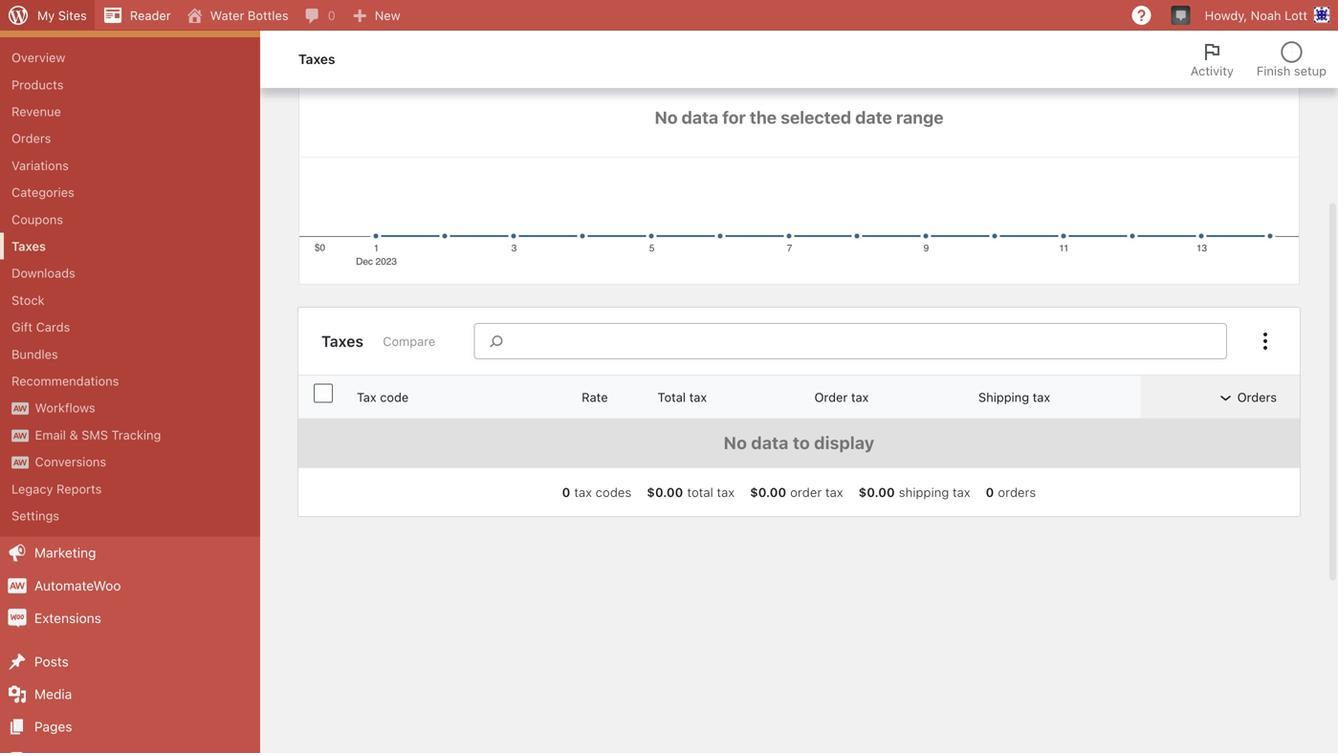 Task type: vqa. For each thing, say whether or not it's contained in the screenshot.
Howdy, Noah Lott
yes



Task type: locate. For each thing, give the bounding box(es) containing it.
2 $0.00 from the left
[[750, 485, 787, 500]]

shipping tax
[[978, 390, 1050, 405]]

automatewoo element left the email on the left of the page
[[11, 430, 29, 442]]

howdy, noah lott
[[1205, 8, 1308, 22]]

3 automatewoo element from the top
[[11, 457, 29, 469]]

total
[[687, 485, 714, 500]]

tracking
[[111, 428, 161, 442]]

2 automatewoo element from the top
[[11, 430, 29, 442]]

extensions
[[34, 611, 101, 627]]

stock link
[[0, 287, 260, 314]]

2 vertical spatial taxes
[[321, 332, 364, 351]]

tax inside order tax button
[[851, 390, 869, 405]]

revenue
[[11, 104, 61, 119]]

automatewoo element for workflows
[[11, 403, 29, 415]]

1 vertical spatial automatewoo element
[[11, 430, 29, 442]]

$0.00 for $0.00 shipping tax
[[859, 485, 895, 500]]

display
[[814, 433, 875, 454]]

orders
[[998, 485, 1036, 500]]

automatewoo element inside the email & sms tracking link
[[11, 430, 29, 442]]

my sites
[[37, 8, 87, 22]]

finish setup
[[1257, 64, 1327, 78]]

orders link
[[0, 125, 260, 152]]

gift cards link
[[0, 314, 260, 341]]

taxes down 0 'link'
[[298, 51, 335, 67]]

reports
[[56, 482, 102, 496]]

1 vertical spatial orders
[[1237, 390, 1277, 405]]

taxes up select all option
[[321, 332, 364, 351]]

1 horizontal spatial $0.00
[[750, 485, 787, 500]]

posts
[[34, 654, 69, 670]]

2 vertical spatial automatewoo element
[[11, 457, 29, 469]]

taxes down coupons at top
[[11, 239, 46, 253]]

tax
[[689, 390, 707, 405], [851, 390, 869, 405], [1033, 390, 1050, 405], [574, 485, 592, 500], [717, 485, 735, 500], [826, 485, 843, 500], [953, 485, 971, 500]]

tab list containing activity
[[1179, 31, 1338, 88]]

$0.00 left 'shipping' in the right of the page
[[859, 485, 895, 500]]

sms
[[82, 428, 108, 442]]

categories
[[11, 185, 74, 200]]

0 horizontal spatial $0.00
[[647, 485, 683, 500]]

1 automatewoo element from the top
[[11, 403, 29, 415]]

automatewoo element
[[11, 403, 29, 415], [11, 430, 29, 442], [11, 457, 29, 469]]

orders
[[11, 131, 51, 146], [1237, 390, 1277, 405]]

tax inside total tax button
[[689, 390, 707, 405]]

my
[[37, 8, 55, 22]]

products
[[11, 77, 64, 92]]

new link
[[343, 0, 408, 31]]

order tax button
[[803, 380, 903, 415]]

extensions link
[[0, 603, 260, 635]]

new
[[375, 8, 400, 22]]

automatewoo element up legacy
[[11, 457, 29, 469]]

choose which values to display image
[[1254, 330, 1277, 353]]

legacy reports
[[11, 482, 102, 496]]

legacy
[[11, 482, 53, 496]]

2 horizontal spatial $0.00
[[859, 485, 895, 500]]

3 $0.00 from the left
[[859, 485, 895, 500]]

0 left new "link" at left top
[[328, 8, 336, 22]]

0 inside 0 'link'
[[328, 8, 336, 22]]

0 left codes
[[562, 485, 571, 500]]

0 left orders
[[986, 485, 994, 500]]

0 horizontal spatial 0
[[328, 8, 336, 22]]

2 horizontal spatial 0
[[986, 485, 994, 500]]

$0.00 left order
[[750, 485, 787, 500]]

rate button
[[532, 380, 631, 415]]

lott
[[1285, 8, 1308, 22]]

email
[[35, 428, 66, 442]]

data
[[751, 433, 789, 454]]

0 horizontal spatial orders
[[11, 131, 51, 146]]

taxes for compare "button"
[[321, 332, 364, 351]]

orders down revenue
[[11, 131, 51, 146]]

pages link
[[0, 711, 260, 744]]

$0.00
[[647, 485, 683, 500], [750, 485, 787, 500], [859, 485, 895, 500]]

1 $0.00 from the left
[[647, 485, 683, 500]]

coupons
[[11, 212, 63, 227]]

automatewoo element for conversions
[[11, 457, 29, 469]]

setup
[[1294, 64, 1327, 78]]

orders button
[[1188, 380, 1300, 415]]

0 vertical spatial automatewoo element
[[11, 403, 29, 415]]

workflows
[[35, 401, 95, 415]]

$0.00 for $0.00 order tax
[[750, 485, 787, 500]]

automatewoo element inside 'workflows' link
[[11, 403, 29, 415]]

orders down choose which values to display icon
[[1237, 390, 1277, 405]]

0 tax codes
[[562, 485, 632, 500]]

1 horizontal spatial orders
[[1237, 390, 1277, 405]]

analytics link
[[0, 5, 260, 37]]

water bottles
[[210, 8, 289, 22]]

reader link
[[95, 0, 179, 31]]

1 horizontal spatial 0
[[562, 485, 571, 500]]

workflows link
[[0, 395, 260, 422]]

section
[[555, 484, 1044, 501]]

cards
[[36, 320, 70, 334]]

code
[[380, 390, 409, 405]]

$0.00 shipping tax
[[859, 485, 971, 500]]

tab list
[[1179, 31, 1338, 88]]

bottles
[[248, 8, 289, 22]]

downloads
[[11, 266, 75, 280]]

posts link
[[0, 646, 260, 679]]

automatewoo element left workflows
[[11, 403, 29, 415]]

0 vertical spatial orders
[[11, 131, 51, 146]]

automatewoo element inside conversions link
[[11, 457, 29, 469]]

my sites link
[[0, 0, 95, 31]]

$0.00 left total
[[647, 485, 683, 500]]

order
[[790, 485, 822, 500]]

compare
[[383, 334, 436, 349]]

water
[[210, 8, 244, 22]]

0 vertical spatial taxes
[[298, 51, 335, 67]]



Task type: describe. For each thing, give the bounding box(es) containing it.
orders inside 'button'
[[1237, 390, 1277, 405]]

notification image
[[1173, 7, 1189, 22]]

recommendations
[[11, 374, 119, 388]]

codes
[[596, 485, 632, 500]]

settings link
[[0, 503, 260, 530]]

legacy reports link
[[0, 476, 260, 503]]

0 orders
[[986, 485, 1036, 500]]

settings
[[11, 509, 59, 523]]

no data to display
[[724, 433, 875, 454]]

media link
[[0, 679, 260, 711]]

marketing
[[34, 545, 96, 561]]

gift
[[11, 320, 33, 334]]

shipping tax button
[[967, 380, 1085, 415]]

activity
[[1191, 64, 1234, 78]]

bundles link
[[0, 341, 260, 368]]

total
[[658, 390, 686, 405]]

overview link
[[0, 44, 260, 71]]

howdy,
[[1205, 8, 1247, 22]]

compare button
[[375, 327, 443, 356]]

tax code button
[[345, 380, 443, 415]]

finish
[[1257, 64, 1291, 78]]

0 for 0 tax codes
[[562, 485, 571, 500]]

total tax button
[[646, 380, 741, 415]]

taxes for activity button
[[298, 51, 335, 67]]

section containing 0
[[555, 484, 1044, 501]]

$0.00 order tax
[[750, 485, 843, 500]]

email & sms tracking
[[35, 428, 161, 442]]

finish setup button
[[1245, 31, 1338, 88]]

tax inside the shipping tax button
[[1033, 390, 1050, 405]]

order
[[814, 390, 848, 405]]

revenue link
[[0, 98, 260, 125]]

conversions link
[[0, 449, 260, 476]]

gift cards
[[11, 320, 70, 334]]

bundles
[[11, 347, 58, 361]]

overview
[[11, 50, 65, 65]]

media
[[34, 687, 72, 703]]

water bottles link
[[179, 0, 296, 31]]

recommendations link
[[0, 368, 260, 395]]

products link
[[0, 71, 260, 98]]

marketing link
[[0, 537, 260, 570]]

variations
[[11, 158, 69, 173]]

$0.00 total tax
[[647, 485, 735, 500]]

rate
[[582, 390, 608, 405]]

conversions
[[35, 455, 106, 469]]

1 vertical spatial taxes
[[11, 239, 46, 253]]

$0.00 for $0.00 total tax
[[647, 485, 683, 500]]

noah
[[1251, 8, 1281, 22]]

toolbar navigation
[[0, 0, 1338, 34]]

taxes link
[[0, 233, 260, 260]]

tax code
[[357, 390, 409, 405]]

total tax
[[658, 390, 707, 405]]

sites
[[58, 8, 87, 22]]

order tax
[[814, 390, 869, 405]]

pages
[[34, 719, 72, 735]]

categories link
[[0, 179, 260, 206]]

stock
[[11, 293, 45, 307]]

variations link
[[0, 152, 260, 179]]

automatewoo
[[34, 578, 121, 594]]

Select All checkbox
[[314, 384, 333, 403]]

to
[[793, 433, 810, 454]]

automatewoo element for email & sms tracking
[[11, 430, 29, 442]]

tax
[[357, 390, 377, 405]]

0 for 0 orders
[[986, 485, 994, 500]]

analytics
[[34, 13, 91, 29]]

email & sms tracking link
[[0, 422, 260, 449]]

&
[[69, 428, 78, 442]]

reader
[[130, 8, 171, 22]]

downloads link
[[0, 260, 260, 287]]

0 for 0
[[328, 8, 336, 22]]

shipping
[[899, 485, 949, 500]]

0 link
[[296, 0, 343, 31]]

shipping
[[978, 390, 1029, 405]]

automatewoo link
[[0, 570, 260, 603]]



